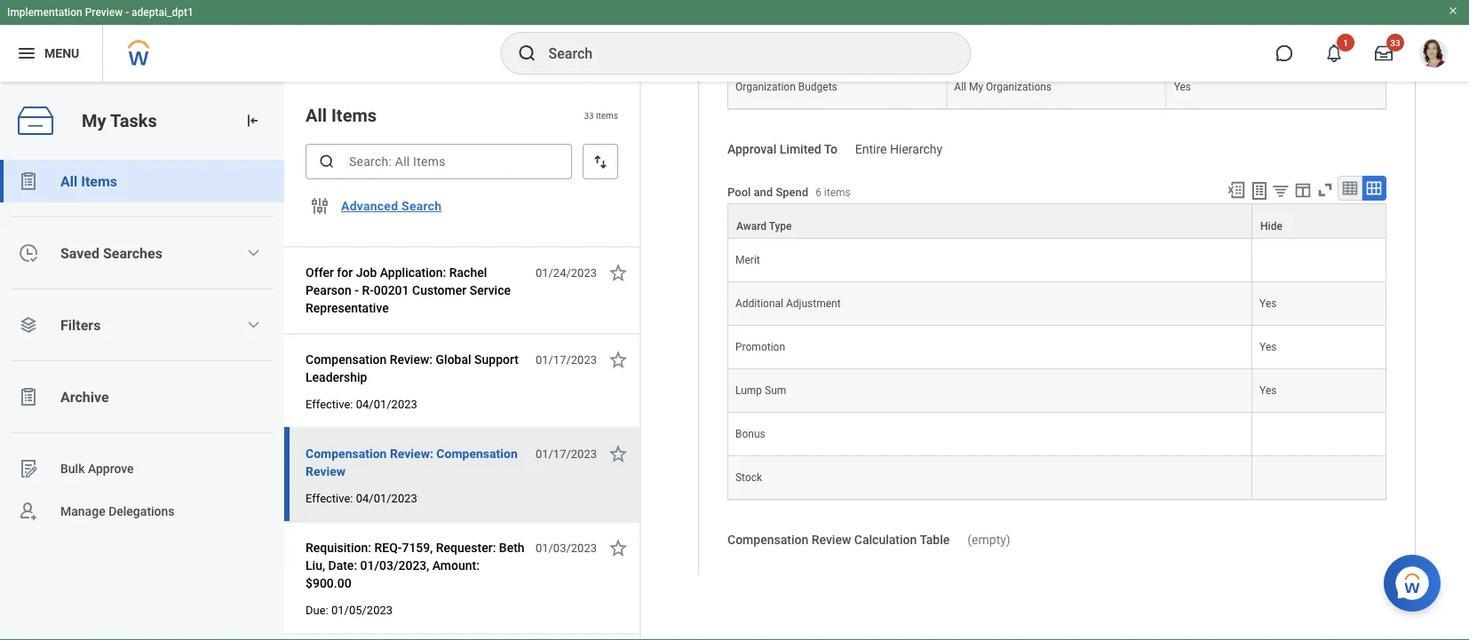 Task type: vqa. For each thing, say whether or not it's contained in the screenshot.
access
no



Task type: describe. For each thing, give the bounding box(es) containing it.
organizations
[[986, 81, 1052, 93]]

review: for global
[[390, 352, 433, 367]]

00201
[[374, 283, 409, 298]]

clipboard image
[[18, 171, 39, 192]]

1
[[1344, 37, 1349, 48]]

archive
[[60, 389, 109, 406]]

effective: 04/01/2023 for compensation review: global support leadership
[[306, 398, 417, 411]]

merit
[[736, 254, 760, 267]]

profile logan mcneil image
[[1420, 39, 1448, 71]]

6
[[816, 186, 822, 198]]

pearson
[[306, 283, 352, 298]]

bonus
[[736, 428, 766, 441]]

table
[[920, 533, 950, 548]]

04/01/2023 for compensation
[[356, 492, 417, 505]]

delegations
[[109, 504, 175, 519]]

items inside all items button
[[81, 173, 117, 190]]

items inside item list element
[[331, 105, 377, 126]]

user plus image
[[18, 501, 39, 522]]

transformation import image
[[243, 112, 261, 130]]

promotion
[[736, 341, 786, 354]]

saved searches button
[[0, 232, 284, 275]]

manage delegations link
[[0, 490, 284, 533]]

customer
[[412, 283, 467, 298]]

1 cell from the top
[[1253, 239, 1387, 283]]

compensation review: global support leadership
[[306, 352, 519, 385]]

implementation
[[7, 6, 82, 19]]

requester:
[[436, 541, 496, 555]]

to
[[824, 142, 838, 157]]

01/05/2023
[[331, 604, 393, 617]]

expand table image
[[1366, 179, 1383, 197]]

select to filter grid data image
[[1272, 181, 1291, 200]]

all inside item list element
[[306, 105, 327, 126]]

review inside compensation review: compensation review
[[306, 464, 346, 479]]

01/24/2023
[[536, 266, 597, 279]]

r-
[[362, 283, 374, 298]]

star image for requisition: req-7159, requester: beth liu, date: 01/03/2023, amount: $900.00
[[608, 538, 629, 559]]

requisition: req-7159, requester: beth liu, date: 01/03/2023, amount: $900.00
[[306, 541, 525, 591]]

additional adjustment element
[[736, 294, 841, 310]]

cell for bonus
[[1253, 413, 1387, 457]]

tasks
[[110, 110, 157, 131]]

compensation for compensation review calculation table
[[728, 533, 809, 548]]

job
[[356, 265, 377, 280]]

fullscreen image
[[1316, 180, 1336, 200]]

justify image
[[16, 43, 37, 64]]

‎-
[[355, 283, 359, 298]]

review: for compensation
[[390, 447, 434, 461]]

global
[[436, 352, 472, 367]]

Search: All Items text field
[[306, 144, 572, 179]]

manage delegations
[[60, 504, 175, 519]]

1 star image from the top
[[608, 262, 629, 283]]

Search Workday  search field
[[549, 34, 934, 73]]

organization budgets
[[736, 81, 838, 93]]

pool
[[728, 185, 751, 198]]

bulk approve
[[60, 462, 134, 476]]

representative
[[306, 301, 389, 315]]

export to excel image
[[1227, 180, 1247, 200]]

clipboard image
[[18, 387, 39, 408]]

hide button
[[1253, 204, 1386, 238]]

merit row
[[728, 239, 1387, 283]]

award type button
[[729, 204, 1252, 238]]

search
[[402, 199, 442, 213]]

7159,
[[402, 541, 433, 555]]

requisition:
[[306, 541, 371, 555]]

perspective image
[[18, 315, 39, 336]]

row containing award type
[[728, 204, 1387, 239]]

advanced search
[[341, 199, 442, 213]]

approve
[[88, 462, 134, 476]]

adjustment
[[786, 298, 841, 310]]

calculation
[[855, 533, 917, 548]]

entire hierarchy
[[856, 142, 943, 157]]

bonus row
[[728, 413, 1387, 457]]

rachel
[[449, 265, 487, 280]]

advanced search button
[[334, 188, 449, 224]]

for
[[337, 265, 353, 280]]

cell for stock
[[1253, 457, 1387, 500]]

application:
[[380, 265, 446, 280]]

all items button
[[0, 160, 284, 203]]

33 for 33 items
[[584, 110, 594, 121]]

rename image
[[18, 458, 39, 480]]

bulk approve link
[[0, 448, 284, 490]]

entire hierarchy element
[[856, 139, 943, 157]]

service
[[470, 283, 511, 298]]

01/03/2023,
[[360, 558, 430, 573]]

33 button
[[1365, 34, 1405, 73]]

row containing additional adjustment
[[728, 283, 1387, 326]]

lump
[[736, 385, 762, 397]]

01/17/2023 for compensation review: global support leadership
[[536, 353, 597, 367]]

my tasks
[[82, 110, 157, 131]]

implementation preview -   adeptai_dpt1
[[7, 6, 194, 19]]

item list element
[[284, 82, 642, 641]]

effective: for compensation review: global support leadership
[[306, 398, 353, 411]]

effective: for compensation review: compensation review
[[306, 492, 353, 505]]

pool and spend 6 items
[[728, 185, 851, 198]]

04/01/2023 for global
[[356, 398, 417, 411]]

and
[[754, 185, 773, 198]]

budgets
[[799, 81, 838, 93]]



Task type: locate. For each thing, give the bounding box(es) containing it.
entire
[[856, 142, 887, 157]]

toolbar
[[1219, 176, 1387, 204]]

stock row
[[728, 457, 1387, 500]]

promotion element
[[736, 338, 786, 354]]

effective: up requisition:
[[306, 492, 353, 505]]

requisition: req-7159, requester: beth liu, date: 01/03/2023, amount: $900.00 button
[[306, 538, 526, 594]]

all inside button
[[60, 173, 78, 190]]

approval limited to
[[728, 142, 838, 157]]

2 star image from the top
[[608, 349, 629, 371]]

1 row from the top
[[728, 66, 1387, 109]]

all my organizations
[[955, 81, 1052, 93]]

sort image
[[592, 153, 610, 171]]

1 horizontal spatial items
[[331, 105, 377, 126]]

1 review: from the top
[[390, 352, 433, 367]]

offer
[[306, 265, 334, 280]]

1 horizontal spatial all items
[[306, 105, 377, 126]]

manage
[[60, 504, 105, 519]]

list
[[0, 160, 284, 533]]

due: 01/05/2023
[[306, 604, 393, 617]]

1 vertical spatial search image
[[318, 153, 336, 171]]

preview
[[85, 6, 123, 19]]

additional
[[736, 298, 784, 310]]

compensation review: compensation review button
[[306, 443, 526, 482]]

1 vertical spatial all
[[306, 105, 327, 126]]

1 vertical spatial 04/01/2023
[[356, 492, 417, 505]]

0 horizontal spatial my
[[82, 110, 106, 131]]

compensation inside compensation review: global support leadership
[[306, 352, 387, 367]]

offer for job application: rachel pearson ‎- r-00201 customer service representative
[[306, 265, 511, 315]]

0 vertical spatial 04/01/2023
[[356, 398, 417, 411]]

2 04/01/2023 from the top
[[356, 492, 417, 505]]

stock
[[736, 472, 763, 484]]

review: down compensation review: global support leadership button
[[390, 447, 434, 461]]

0 vertical spatial review
[[306, 464, 346, 479]]

spend
[[776, 185, 809, 198]]

2 01/17/2023 from the top
[[536, 447, 597, 461]]

2 row from the top
[[728, 204, 1387, 239]]

01/03/2023
[[536, 542, 597, 555]]

row
[[728, 66, 1387, 109], [728, 204, 1387, 239], [728, 283, 1387, 326], [728, 326, 1387, 370], [728, 370, 1387, 413]]

hierarchy
[[890, 142, 943, 157]]

my left the "organizations"
[[969, 81, 984, 93]]

cell
[[1253, 239, 1387, 283], [1253, 413, 1387, 457], [1253, 457, 1387, 500]]

my left tasks
[[82, 110, 106, 131]]

2 cell from the top
[[1253, 413, 1387, 457]]

hide
[[1261, 220, 1283, 233]]

2 effective: 04/01/2023 from the top
[[306, 492, 417, 505]]

support
[[475, 352, 519, 367]]

0 vertical spatial review:
[[390, 352, 433, 367]]

1 effective: 04/01/2023 from the top
[[306, 398, 417, 411]]

export to worksheets image
[[1249, 180, 1271, 202]]

award type
[[737, 220, 792, 233]]

1 horizontal spatial review
[[812, 533, 852, 548]]

1 horizontal spatial items
[[824, 186, 851, 198]]

0 vertical spatial my
[[969, 81, 984, 93]]

0 horizontal spatial items
[[596, 110, 618, 121]]

compensation review: global support leadership button
[[306, 349, 526, 388]]

5 row from the top
[[728, 370, 1387, 413]]

all items inside item list element
[[306, 105, 377, 126]]

1 vertical spatial all items
[[60, 173, 117, 190]]

1 horizontal spatial all
[[306, 105, 327, 126]]

-
[[125, 6, 129, 19]]

0 horizontal spatial all
[[60, 173, 78, 190]]

sum
[[765, 385, 787, 397]]

close environment banner image
[[1448, 5, 1459, 16]]

configure image
[[309, 195, 331, 217]]

2 vertical spatial all
[[60, 173, 78, 190]]

row containing promotion
[[728, 326, 1387, 370]]

1 horizontal spatial search image
[[517, 43, 538, 64]]

merit element
[[736, 251, 760, 267]]

chevron down image
[[246, 318, 261, 332]]

1 button
[[1315, 34, 1355, 73]]

0 vertical spatial 33
[[1391, 37, 1401, 48]]

star image
[[608, 262, 629, 283], [608, 349, 629, 371], [608, 443, 629, 465], [608, 538, 629, 559]]

all left the "organizations"
[[955, 81, 967, 93]]

amount:
[[433, 558, 480, 573]]

additional adjustment
[[736, 298, 841, 310]]

1 vertical spatial 01/17/2023
[[536, 447, 597, 461]]

search image
[[517, 43, 538, 64], [318, 153, 336, 171]]

archive button
[[0, 376, 284, 419]]

review
[[306, 464, 346, 479], [812, 533, 852, 548]]

1 horizontal spatial 33
[[1391, 37, 1401, 48]]

clock check image
[[18, 243, 39, 264]]

items up sort image
[[596, 110, 618, 121]]

0 vertical spatial all items
[[306, 105, 377, 126]]

0 vertical spatial effective:
[[306, 398, 353, 411]]

3 cell from the top
[[1253, 457, 1387, 500]]

due:
[[306, 604, 329, 617]]

1 vertical spatial 33
[[584, 110, 594, 121]]

1 04/01/2023 from the top
[[356, 398, 417, 411]]

review left calculation
[[812, 533, 852, 548]]

0 horizontal spatial search image
[[318, 153, 336, 171]]

0 horizontal spatial 33
[[584, 110, 594, 121]]

compensation for compensation review: compensation review
[[306, 447, 387, 461]]

$900.00
[[306, 576, 352, 591]]

my
[[969, 81, 984, 93], [82, 110, 106, 131]]

offer for job application: rachel pearson ‎- r-00201 customer service representative button
[[306, 262, 526, 319]]

bonus element
[[736, 425, 766, 441]]

33 items
[[584, 110, 618, 121]]

1 vertical spatial my
[[82, 110, 106, 131]]

adeptai_dpt1
[[132, 6, 194, 19]]

1 vertical spatial effective: 04/01/2023
[[306, 492, 417, 505]]

items right 6
[[824, 186, 851, 198]]

1 vertical spatial items
[[81, 173, 117, 190]]

organization
[[736, 81, 796, 93]]

0 vertical spatial search image
[[517, 43, 538, 64]]

inbox large image
[[1375, 44, 1393, 62]]

menu
[[44, 46, 79, 61]]

compensation
[[306, 352, 387, 367], [306, 447, 387, 461], [437, 447, 518, 461], [728, 533, 809, 548]]

approval
[[728, 142, 777, 157]]

33 left the 'profile logan mcneil' icon
[[1391, 37, 1401, 48]]

review: left global
[[390, 352, 433, 367]]

lump sum
[[736, 385, 787, 397]]

04/01/2023 down compensation review: compensation review
[[356, 492, 417, 505]]

row containing organization budgets
[[728, 66, 1387, 109]]

items
[[331, 105, 377, 126], [81, 173, 117, 190]]

0 horizontal spatial all items
[[60, 173, 117, 190]]

33 inside 33 button
[[1391, 37, 1401, 48]]

menu banner
[[0, 0, 1470, 82]]

2 effective: from the top
[[306, 492, 353, 505]]

effective: 04/01/2023 for compensation review: compensation review
[[306, 492, 417, 505]]

items inside item list element
[[596, 110, 618, 121]]

01/17/2023
[[536, 353, 597, 367], [536, 447, 597, 461]]

01/17/2023 for compensation review: compensation review
[[536, 447, 597, 461]]

3 star image from the top
[[608, 443, 629, 465]]

0 vertical spatial effective: 04/01/2023
[[306, 398, 417, 411]]

review up requisition:
[[306, 464, 346, 479]]

4 row from the top
[[728, 326, 1387, 370]]

4 star image from the top
[[608, 538, 629, 559]]

effective: 04/01/2023 up requisition:
[[306, 492, 417, 505]]

all items
[[306, 105, 377, 126], [60, 173, 117, 190]]

2 horizontal spatial all
[[955, 81, 967, 93]]

33 up sort image
[[584, 110, 594, 121]]

bulk
[[60, 462, 85, 476]]

searches
[[103, 245, 162, 262]]

filters
[[60, 317, 101, 334]]

1 effective: from the top
[[306, 398, 353, 411]]

saved searches
[[60, 245, 162, 262]]

04/01/2023 down compensation review: global support leadership
[[356, 398, 417, 411]]

all my organizations element
[[955, 77, 1052, 93]]

my tasks element
[[0, 82, 284, 641]]

review: inside compensation review: compensation review
[[390, 447, 434, 461]]

date:
[[328, 558, 357, 573]]

req-
[[375, 541, 402, 555]]

0 horizontal spatial items
[[81, 173, 117, 190]]

33 for 33
[[1391, 37, 1401, 48]]

compensation review: compensation review
[[306, 447, 518, 479]]

3 row from the top
[[728, 283, 1387, 326]]

stock element
[[736, 468, 763, 484]]

review: inside compensation review: global support leadership
[[390, 352, 433, 367]]

1 vertical spatial items
[[824, 186, 851, 198]]

0 vertical spatial items
[[596, 110, 618, 121]]

04/01/2023
[[356, 398, 417, 411], [356, 492, 417, 505]]

1 horizontal spatial my
[[969, 81, 984, 93]]

saved
[[60, 245, 99, 262]]

2 review: from the top
[[390, 447, 434, 461]]

chevron down image
[[246, 246, 261, 260]]

liu,
[[306, 558, 325, 573]]

effective: 04/01/2023 down the 'leadership'
[[306, 398, 417, 411]]

1 vertical spatial review
[[812, 533, 852, 548]]

effective: down the 'leadership'
[[306, 398, 353, 411]]

compensation review calculation table
[[728, 533, 950, 548]]

list containing all items
[[0, 160, 284, 533]]

all items inside button
[[60, 173, 117, 190]]

limited
[[780, 142, 822, 157]]

advanced
[[341, 199, 398, 213]]

yes
[[1174, 81, 1192, 93], [1260, 298, 1277, 310], [1260, 341, 1277, 354], [1260, 385, 1277, 397]]

type
[[769, 220, 792, 233]]

lump sum element
[[736, 381, 787, 397]]

award
[[737, 220, 767, 233]]

1 01/17/2023 from the top
[[536, 353, 597, 367]]

1 vertical spatial review:
[[390, 447, 434, 461]]

star image for compensation review: global support leadership
[[608, 349, 629, 371]]

all
[[955, 81, 967, 93], [306, 105, 327, 126], [60, 173, 78, 190]]

effective: 04/01/2023
[[306, 398, 417, 411], [306, 492, 417, 505]]

beth
[[499, 541, 525, 555]]

review:
[[390, 352, 433, 367], [390, 447, 434, 461]]

table image
[[1342, 179, 1360, 197]]

notifications large image
[[1326, 44, 1344, 62]]

row containing lump sum
[[728, 370, 1387, 413]]

all right transformation import image
[[306, 105, 327, 126]]

leadership
[[306, 370, 367, 385]]

star image for compensation review: compensation review
[[608, 443, 629, 465]]

0 vertical spatial 01/17/2023
[[536, 353, 597, 367]]

click to view/edit grid preferences image
[[1294, 180, 1313, 200]]

menu button
[[0, 25, 102, 82]]

all right clipboard icon
[[60, 173, 78, 190]]

(empty)
[[968, 533, 1011, 548]]

1 vertical spatial effective:
[[306, 492, 353, 505]]

0 vertical spatial all
[[955, 81, 967, 93]]

0 vertical spatial items
[[331, 105, 377, 126]]

filters button
[[0, 304, 284, 347]]

0 horizontal spatial review
[[306, 464, 346, 479]]

items
[[596, 110, 618, 121], [824, 186, 851, 198]]

items inside the pool and spend 6 items
[[824, 186, 851, 198]]

33 inside item list element
[[584, 110, 594, 121]]

compensation for compensation review: global support leadership
[[306, 352, 387, 367]]



